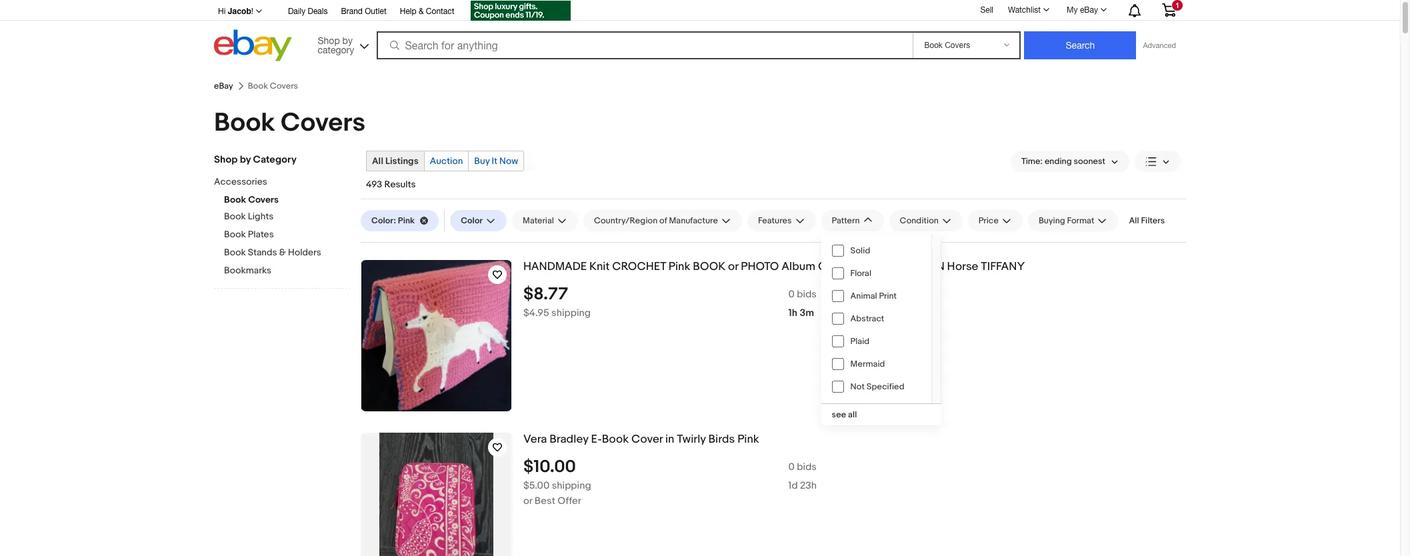 Task type: vqa. For each thing, say whether or not it's contained in the screenshot.
Twirly
yes



Task type: locate. For each thing, give the bounding box(es) containing it.
1 horizontal spatial &
[[419, 7, 424, 16]]

pink right birds
[[738, 433, 759, 446]]

stands
[[248, 247, 277, 258]]

0 horizontal spatial &
[[279, 247, 286, 258]]

by
[[240, 153, 251, 166]]

0 vertical spatial ebay
[[1080, 5, 1098, 15]]

or inside 1d 23h or best offer
[[523, 495, 532, 507]]

vera bradley e-book cover in twirly birds pink image
[[380, 433, 493, 556]]

shipping down $8.77
[[552, 307, 591, 319]]

1 vertical spatial 0
[[789, 461, 795, 473]]

1 horizontal spatial all
[[1129, 215, 1139, 226]]

buy it now
[[474, 155, 518, 167]]

2 horizontal spatial pink
[[738, 433, 759, 446]]

1 vertical spatial or
[[523, 495, 532, 507]]

album
[[782, 260, 816, 273]]

category
[[253, 153, 297, 166]]

1h 3m
[[789, 307, 814, 319]]

book
[[214, 107, 275, 139], [224, 194, 246, 205], [224, 211, 246, 222], [224, 229, 246, 240], [224, 247, 246, 258], [602, 433, 629, 446]]

or inside 'link'
[[728, 260, 739, 273]]

tiffany
[[981, 260, 1025, 273]]

help & contact
[[400, 7, 454, 16]]

handmade knit crochet pink book or photo album cover white unicorn horse tiffany image
[[362, 260, 511, 411]]

none submit inside banner
[[1025, 31, 1137, 59]]

1 vertical spatial covers
[[248, 194, 279, 205]]

1 0 from the top
[[789, 288, 795, 301]]

covers up lights
[[248, 194, 279, 205]]

advanced link
[[1137, 32, 1183, 59]]

bids for $8.77
[[797, 288, 817, 301]]

0 vertical spatial 0
[[789, 288, 795, 301]]

bids inside 0 bids $4.95 shipping
[[797, 288, 817, 301]]

specified
[[867, 381, 905, 392]]

1 vertical spatial pink
[[669, 260, 690, 273]]

see
[[832, 409, 846, 420]]

shipping up offer on the bottom
[[552, 479, 591, 492]]

1 vertical spatial shipping
[[552, 479, 591, 492]]

all
[[372, 155, 383, 167], [1129, 215, 1139, 226]]

daily
[[288, 7, 305, 16]]

results
[[384, 179, 416, 190]]

birds
[[709, 433, 735, 446]]

1 vertical spatial all
[[1129, 215, 1139, 226]]

2 vertical spatial pink
[[738, 433, 759, 446]]

1 horizontal spatial ebay
[[1080, 5, 1098, 15]]

0 bids $5.00 shipping
[[523, 461, 817, 492]]

1 vertical spatial bids
[[797, 461, 817, 473]]

plates
[[248, 229, 274, 240]]

bids inside 0 bids $5.00 shipping
[[797, 461, 817, 473]]

0 vertical spatial shipping
[[552, 307, 591, 319]]

1 shipping from the top
[[552, 307, 591, 319]]

2 0 from the top
[[789, 461, 795, 473]]

help
[[400, 7, 417, 16]]

0 inside 0 bids $4.95 shipping
[[789, 288, 795, 301]]

& right help
[[419, 7, 424, 16]]

0 horizontal spatial pink
[[398, 215, 415, 226]]

book up by
[[214, 107, 275, 139]]

help & contact link
[[400, 5, 454, 19]]

all up 493
[[372, 155, 383, 167]]

watchlist
[[1008, 5, 1041, 15]]

None submit
[[1025, 31, 1137, 59]]

2 shipping from the top
[[552, 479, 591, 492]]

0 horizontal spatial covers
[[248, 194, 279, 205]]

0 up 1d
[[789, 461, 795, 473]]

listings
[[385, 155, 419, 167]]

0 up 1h
[[789, 288, 795, 301]]

brand outlet
[[341, 7, 387, 16]]

your shopping cart contains 1 item image
[[1162, 3, 1177, 17]]

all listings link
[[367, 151, 424, 171]]

1 horizontal spatial or
[[728, 260, 739, 273]]

shop
[[214, 153, 238, 166]]

all left 'filters'
[[1129, 215, 1139, 226]]

shipping inside 0 bids $4.95 shipping
[[552, 307, 591, 319]]

floral link
[[821, 262, 931, 285]]

daily deals
[[288, 7, 328, 16]]

all
[[848, 409, 857, 420]]

0
[[789, 288, 795, 301], [789, 461, 795, 473]]

bids
[[797, 288, 817, 301], [797, 461, 817, 473]]

all inside button
[[1129, 215, 1139, 226]]

&
[[419, 7, 424, 16], [279, 247, 286, 258]]

493 results
[[366, 179, 416, 190]]

0 horizontal spatial or
[[523, 495, 532, 507]]

$8.77
[[523, 284, 568, 305]]

book plates link
[[224, 229, 351, 241]]

shipping
[[552, 307, 591, 319], [552, 479, 591, 492]]

0 horizontal spatial ebay
[[214, 81, 233, 91]]

all inside "link"
[[372, 155, 383, 167]]

crochet
[[612, 260, 666, 273]]

book down the accessories
[[224, 194, 246, 205]]

ebay
[[1080, 5, 1098, 15], [214, 81, 233, 91]]

pink left book
[[669, 260, 690, 273]]

animal print
[[851, 291, 897, 301]]

0 vertical spatial bids
[[797, 288, 817, 301]]

0 vertical spatial pink
[[398, 215, 415, 226]]

covers up category
[[281, 107, 365, 139]]

ebay link
[[214, 81, 233, 91]]

outlet
[[365, 7, 387, 16]]

contact
[[426, 7, 454, 16]]

1 horizontal spatial pink
[[669, 260, 690, 273]]

covers
[[281, 107, 365, 139], [248, 194, 279, 205]]

all filters button
[[1124, 210, 1170, 231]]

$10.00
[[523, 457, 576, 477]]

bids up 3m
[[797, 288, 817, 301]]

book left lights
[[224, 211, 246, 222]]

unicorn
[[892, 260, 945, 273]]

shipping for $8.77
[[552, 307, 591, 319]]

0 vertical spatial or
[[728, 260, 739, 273]]

in
[[665, 433, 674, 446]]

1 bids from the top
[[797, 288, 817, 301]]

0 vertical spatial &
[[419, 7, 424, 16]]

0 vertical spatial all
[[372, 155, 383, 167]]

23h
[[800, 479, 817, 492]]

0 vertical spatial covers
[[281, 107, 365, 139]]

book left cover
[[602, 433, 629, 446]]

or right book
[[728, 260, 739, 273]]

bids for $10.00
[[797, 461, 817, 473]]

& down book plates link
[[279, 247, 286, 258]]

bids up 23h
[[797, 461, 817, 473]]

shipping inside 0 bids $5.00 shipping
[[552, 479, 591, 492]]

all for all filters
[[1129, 215, 1139, 226]]

1 horizontal spatial covers
[[281, 107, 365, 139]]

color: pink link
[[361, 210, 439, 231]]

deals
[[308, 7, 328, 16]]

cover
[[818, 260, 857, 273]]

or left best
[[523, 495, 532, 507]]

handmade knit crochet pink book or photo album cover white unicorn horse tiffany link
[[523, 260, 1186, 274]]

banner
[[214, 0, 1186, 65]]

1h
[[789, 307, 798, 319]]

vera bradley e-book cover in twirly birds pink link
[[523, 433, 1186, 447]]

accessories
[[214, 176, 267, 187]]

pink right color:
[[398, 215, 415, 226]]

not specified link
[[821, 375, 931, 398]]

or
[[728, 260, 739, 273], [523, 495, 532, 507]]

brand
[[341, 7, 363, 16]]

all filters
[[1129, 215, 1165, 226]]

buy
[[474, 155, 490, 167]]

1 vertical spatial &
[[279, 247, 286, 258]]

watchlist link
[[1001, 2, 1056, 18]]

book covers
[[214, 107, 365, 139]]

accessories link
[[214, 176, 341, 189]]

it
[[492, 155, 497, 167]]

0 horizontal spatial all
[[372, 155, 383, 167]]

see all
[[832, 409, 857, 420]]

0 inside 0 bids $5.00 shipping
[[789, 461, 795, 473]]

banner containing sell
[[214, 0, 1186, 65]]

2 bids from the top
[[797, 461, 817, 473]]

cover
[[631, 433, 663, 446]]



Task type: describe. For each thing, give the bounding box(es) containing it.
my ebay link
[[1060, 2, 1113, 18]]

& inside account navigation
[[419, 7, 424, 16]]

solid
[[851, 245, 870, 256]]

holders
[[288, 247, 321, 258]]

1 vertical spatial ebay
[[214, 81, 233, 91]]

print
[[879, 291, 897, 301]]

offer
[[558, 495, 581, 507]]

abstract
[[851, 313, 884, 324]]

$4.95
[[523, 307, 549, 319]]

shop by category
[[214, 153, 297, 166]]

knit
[[589, 260, 610, 273]]

tap to watch item - handmade knit crochet pink book or photo album cover white unicorn horse tiffany image
[[488, 265, 507, 284]]

vera
[[523, 433, 547, 446]]

bookmarks
[[224, 265, 271, 276]]

auction link
[[425, 151, 468, 171]]

brand outlet link
[[341, 5, 387, 19]]

buy it now link
[[469, 151, 524, 171]]

sell
[[981, 5, 994, 14]]

3m
[[800, 307, 814, 319]]

daily deals link
[[288, 5, 328, 19]]

mermaid link
[[821, 353, 931, 375]]

sell link
[[975, 5, 1000, 14]]

book lights link
[[224, 211, 351, 223]]

color:
[[371, 215, 396, 226]]

get the coupon image
[[470, 1, 570, 21]]

1d 23h or best offer
[[523, 479, 817, 507]]

filters
[[1141, 215, 1165, 226]]

0 for $10.00
[[789, 461, 795, 473]]

vera bradley e-book cover in twirly birds pink
[[523, 433, 759, 446]]

not
[[851, 381, 865, 392]]

shipping for $10.00
[[552, 479, 591, 492]]

see all button
[[821, 404, 941, 425]]

book up bookmarks
[[224, 247, 246, 258]]

book
[[693, 260, 726, 273]]

covers inside 'accessories book covers book lights book plates book stands & holders bookmarks'
[[248, 194, 279, 205]]

horse
[[947, 260, 979, 273]]

accessories book covers book lights book plates book stands & holders bookmarks
[[214, 176, 321, 276]]

0 for $8.77
[[789, 288, 795, 301]]

e-
[[591, 433, 602, 446]]

all listings
[[372, 155, 419, 167]]

my
[[1067, 5, 1078, 15]]

auction
[[430, 155, 463, 167]]

animal print link
[[821, 285, 931, 307]]

tap to watch item - vera bradley e-book cover in twirly birds pink image
[[488, 438, 507, 457]]

493
[[366, 179, 382, 190]]

bookmarks link
[[224, 265, 351, 277]]

advanced
[[1143, 41, 1176, 49]]

book stands & holders link
[[224, 247, 351, 259]]

animal
[[851, 291, 877, 301]]

floral
[[851, 268, 872, 279]]

pattern
[[832, 215, 860, 226]]

solid link
[[821, 239, 931, 262]]

1d
[[789, 479, 798, 492]]

best
[[535, 495, 555, 507]]

ebay inside my ebay link
[[1080, 5, 1098, 15]]

bradley
[[550, 433, 589, 446]]

pink inside 'link'
[[669, 260, 690, 273]]

not specified
[[851, 381, 905, 392]]

pattern button
[[821, 210, 884, 231]]

all for all listings
[[372, 155, 383, 167]]

abstract link
[[821, 307, 931, 330]]

account navigation
[[214, 0, 1186, 23]]

book left plates
[[224, 229, 246, 240]]

plaid link
[[821, 330, 931, 353]]

handmade knit crochet pink book or photo album cover white unicorn horse tiffany
[[523, 260, 1025, 273]]

0 bids $4.95 shipping
[[523, 288, 817, 319]]

white
[[860, 260, 890, 273]]

& inside 'accessories book covers book lights book plates book stands & holders bookmarks'
[[279, 247, 286, 258]]

photo
[[741, 260, 779, 273]]

$5.00
[[523, 479, 550, 492]]

now
[[500, 155, 518, 167]]

handmade
[[523, 260, 587, 273]]

my ebay
[[1067, 5, 1098, 15]]

twirly
[[677, 433, 706, 446]]



